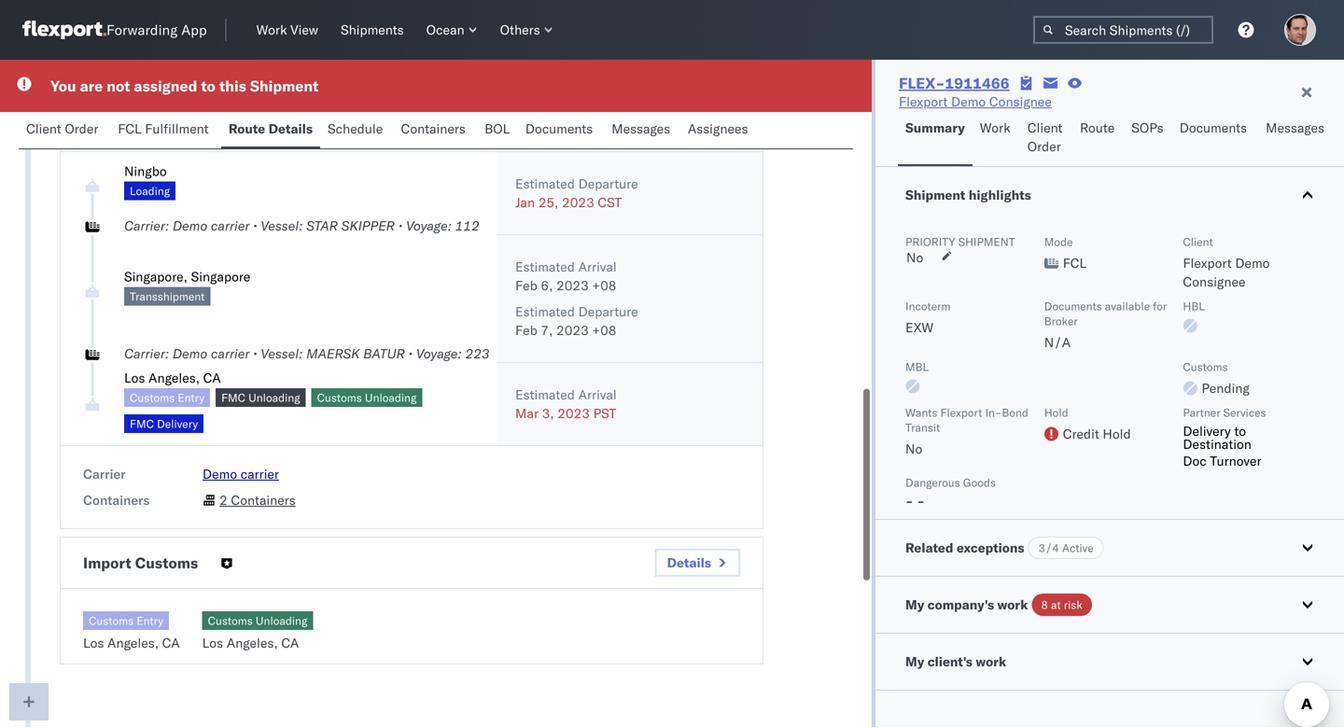 Task type: describe. For each thing, give the bounding box(es) containing it.
customs entry los angeles, ca
[[83, 614, 180, 651]]

112
[[455, 218, 479, 234]]

client's
[[928, 653, 973, 670]]

unloading for customs unloading
[[365, 391, 417, 405]]

• right batur
[[408, 345, 413, 362]]

star
[[306, 218, 338, 234]]

estimated for 7,
[[515, 303, 575, 320]]

assignees
[[688, 120, 748, 137]]

carrier
[[83, 466, 126, 482]]

work button
[[973, 111, 1020, 166]]

6,
[[541, 277, 553, 294]]

work view
[[256, 21, 318, 38]]

ocean button
[[419, 18, 485, 42]]

0 horizontal spatial documents button
[[518, 112, 604, 148]]

view
[[290, 21, 318, 38]]

credit
[[1063, 426, 1099, 442]]

fmc for fmc delivery
[[130, 417, 154, 431]]

flexport. image
[[22, 21, 106, 39]]

0 horizontal spatial client order
[[26, 120, 98, 137]]

0 horizontal spatial to
[[201, 77, 216, 95]]

consignee inside flexport demo consignee link
[[989, 93, 1052, 110]]

singapore, singapore transshipment
[[124, 268, 250, 303]]

demo inside client flexport demo consignee incoterm exw
[[1235, 255, 1270, 271]]

customs unloading los angeles, ca
[[202, 614, 308, 651]]

client flexport demo consignee incoterm exw
[[906, 235, 1270, 336]]

1 - from the left
[[906, 493, 914, 509]]

forwarding app link
[[22, 21, 207, 39]]

223
[[465, 345, 490, 362]]

arrival for pst
[[578, 386, 617, 403]]

3,
[[542, 405, 554, 421]]

estimated for 25,
[[515, 176, 575, 192]]

loading
[[130, 184, 170, 198]]

2
[[219, 492, 227, 508]]

0 vertical spatial shipment
[[250, 77, 319, 95]]

wants flexport in-bond transit no
[[906, 406, 1029, 457]]

ningbo
[[124, 163, 167, 179]]

documents available for broker n/a
[[1044, 299, 1167, 351]]

departure for +08
[[578, 303, 638, 320]]

customs for customs entry
[[130, 391, 175, 405]]

0 vertical spatial hold
[[1044, 406, 1069, 420]]

credit hold
[[1063, 426, 1131, 442]]

bond
[[1002, 406, 1029, 420]]

ca for customs unloading los angeles, ca
[[281, 635, 299, 651]]

partner services delivery to destination doc turnover dangerous goods - -
[[906, 406, 1266, 509]]

2023 for 7,
[[556, 322, 589, 338]]

customs for customs entry los angeles, ca
[[89, 614, 134, 628]]

pst
[[593, 405, 616, 421]]

ocean for ocean
[[426, 21, 465, 38]]

work for my company's work
[[998, 597, 1028, 613]]

sops button
[[1124, 111, 1172, 166]]

schedule
[[328, 120, 383, 137]]

estimated arrival feb 6, 2023 +08
[[515, 259, 617, 294]]

route details button
[[221, 112, 320, 148]]

others
[[500, 21, 540, 38]]

exceptions
[[957, 540, 1025, 556]]

flexport for consignee
[[1183, 255, 1232, 271]]

angeles, for customs unloading los angeles, ca
[[227, 635, 278, 651]]

estimated departure feb 7, 2023 +08
[[515, 303, 638, 338]]

sops
[[1132, 119, 1164, 136]]

my company's work
[[906, 597, 1028, 613]]

angeles, for customs entry los angeles, ca
[[107, 635, 159, 651]]

3/4 active
[[1039, 541, 1094, 555]]

app
[[181, 21, 207, 39]]

customs entry
[[130, 391, 205, 405]]

related exceptions
[[906, 540, 1025, 556]]

mbl
[[906, 360, 929, 374]]

assigned
[[134, 77, 197, 95]]

schedule button
[[320, 112, 393, 148]]

fmc unloading
[[221, 391, 300, 405]]

work for work view
[[256, 21, 287, 38]]

available
[[1105, 299, 1150, 313]]

feb for estimated departure feb 7, 2023 +08
[[515, 322, 537, 338]]

documents inside documents available for broker n/a
[[1044, 299, 1102, 313]]

1 horizontal spatial messages
[[1266, 119, 1325, 136]]

client inside client flexport demo consignee incoterm exw
[[1183, 235, 1213, 249]]

assignees button
[[680, 112, 759, 148]]

bol button
[[477, 112, 518, 148]]

containers button
[[393, 112, 477, 148]]

unloading for fmc unloading
[[248, 391, 300, 405]]

customs for customs unloading los angeles, ca
[[208, 614, 253, 628]]

work for my client's work
[[976, 653, 1007, 670]]

are
[[80, 77, 103, 95]]

• right 'skipper'
[[398, 218, 403, 234]]

mode
[[1044, 235, 1073, 249]]

2 vertical spatial carrier
[[241, 466, 279, 482]]

flex-
[[899, 74, 945, 92]]

estimated for 6,
[[515, 259, 575, 275]]

customs unloading
[[317, 391, 417, 405]]

los for customs entry los angeles, ca
[[83, 635, 104, 651]]

details for second details button from the bottom of the page
[[667, 118, 711, 134]]

• up fmc unloading
[[253, 345, 257, 362]]

shipment
[[958, 235, 1015, 249]]

• left star
[[253, 218, 257, 234]]

services
[[1224, 406, 1266, 420]]

work view link
[[249, 18, 326, 42]]

at
[[1051, 598, 1061, 612]]

carrier for singapore
[[211, 345, 250, 362]]

my client's work button
[[876, 634, 1344, 690]]

ca for customs entry los angeles, ca
[[162, 635, 180, 651]]

partner
[[1183, 406, 1221, 420]]

dangerous
[[906, 476, 960, 490]]

feb for estimated arrival feb 6, 2023 +08
[[515, 277, 537, 294]]

unloading for customs unloading los angeles, ca
[[256, 614, 308, 628]]

departure for cst
[[578, 176, 638, 192]]

cst
[[598, 194, 622, 211]]

import customs
[[83, 554, 198, 572]]

ningbo loading
[[124, 163, 170, 198]]

demo carrier
[[203, 466, 279, 482]]

1 details button from the top
[[655, 112, 740, 140]]



Task type: locate. For each thing, give the bounding box(es) containing it.
0 horizontal spatial entry
[[137, 614, 163, 628]]

work
[[256, 21, 287, 38], [980, 119, 1011, 136]]

+08 for feb 6, 2023 +08
[[592, 277, 617, 294]]

0 horizontal spatial order
[[65, 120, 98, 137]]

0 vertical spatial carrier
[[211, 218, 250, 234]]

1 horizontal spatial work
[[980, 119, 1011, 136]]

shipment up priority
[[906, 187, 966, 203]]

1 horizontal spatial messages button
[[1258, 111, 1335, 166]]

2023 inside "estimated departure jan 25, 2023 cst"
[[562, 194, 594, 211]]

wants
[[906, 406, 938, 420]]

documents for left documents button
[[525, 120, 593, 137]]

transit
[[906, 421, 940, 435]]

documents button right sops
[[1172, 111, 1258, 166]]

2023 right 7,
[[556, 322, 589, 338]]

1 carrier: from the top
[[124, 218, 169, 234]]

bol
[[485, 120, 510, 137]]

1 vertical spatial no
[[906, 441, 923, 457]]

order right work button at the top of page
[[1028, 138, 1061, 155]]

0 horizontal spatial client order button
[[19, 112, 110, 148]]

0 vertical spatial vessel:
[[261, 218, 303, 234]]

1 horizontal spatial los
[[124, 370, 145, 386]]

2023 inside estimated departure feb 7, 2023 +08
[[556, 322, 589, 338]]

vessel: up fmc unloading
[[261, 345, 303, 362]]

documents right sops
[[1180, 119, 1247, 136]]

departure inside estimated departure feb 7, 2023 +08
[[578, 303, 638, 320]]

los angeles, ca
[[124, 370, 221, 386]]

los inside customs entry los angeles, ca
[[83, 635, 104, 651]]

highlights
[[969, 187, 1031, 203]]

shipment up route details
[[250, 77, 319, 95]]

estimated inside estimated arrival mar 3, 2023 pst
[[515, 386, 575, 403]]

1 vertical spatial feb
[[515, 322, 537, 338]]

work left view
[[256, 21, 287, 38]]

turnover
[[1210, 453, 1262, 469]]

work down flexport demo consignee link
[[980, 119, 1011, 136]]

my for my client's work
[[906, 653, 924, 670]]

estimated up 7,
[[515, 303, 575, 320]]

0 vertical spatial work
[[998, 597, 1028, 613]]

messages
[[1266, 119, 1325, 136], [612, 120, 670, 137]]

0 horizontal spatial los
[[83, 635, 104, 651]]

1 horizontal spatial client order
[[1028, 119, 1063, 155]]

0 vertical spatial details button
[[655, 112, 740, 140]]

2 vessel: from the top
[[261, 345, 303, 362]]

0 vertical spatial voyage:
[[406, 218, 452, 234]]

client right work button at the top of page
[[1028, 119, 1063, 136]]

estimated departure jan 25, 2023 cst
[[515, 176, 638, 211]]

client up hbl
[[1183, 235, 1213, 249]]

batur
[[363, 345, 405, 362]]

arrival inside estimated arrival feb 6, 2023 +08
[[578, 259, 617, 275]]

los
[[124, 370, 145, 386], [83, 635, 104, 651], [202, 635, 223, 651]]

1 horizontal spatial shipment
[[906, 187, 966, 203]]

2 carrier: from the top
[[124, 345, 169, 362]]

+08 inside estimated departure feb 7, 2023 +08
[[592, 322, 617, 338]]

voyage: left 223
[[416, 345, 462, 362]]

client
[[1028, 119, 1063, 136], [26, 120, 61, 137], [1183, 235, 1213, 249]]

1 horizontal spatial to
[[1234, 423, 1246, 439]]

feb inside estimated arrival feb 6, 2023 +08
[[515, 277, 537, 294]]

in-
[[985, 406, 1002, 420]]

0 vertical spatial work
[[256, 21, 287, 38]]

containers left the bol
[[401, 120, 466, 137]]

2 details button from the top
[[655, 549, 740, 577]]

1 vertical spatial vessel:
[[261, 345, 303, 362]]

containers inside button
[[401, 120, 466, 137]]

2 horizontal spatial documents
[[1180, 119, 1247, 136]]

order inside client order
[[1028, 138, 1061, 155]]

documents for right documents button
[[1180, 119, 1247, 136]]

destination
[[1183, 436, 1252, 452]]

2 containers
[[219, 492, 296, 508]]

arrival
[[578, 259, 617, 275], [578, 386, 617, 403]]

1 arrival from the top
[[578, 259, 617, 275]]

for
[[1153, 299, 1167, 313]]

order
[[65, 120, 98, 137], [1028, 138, 1061, 155]]

work left 8
[[998, 597, 1028, 613]]

flexport inside the wants flexport in-bond transit no
[[941, 406, 982, 420]]

los right customs entry los angeles, ca
[[202, 635, 223, 651]]

2 horizontal spatial containers
[[401, 120, 466, 137]]

1 vertical spatial fmc
[[130, 417, 154, 431]]

1 +08 from the top
[[592, 277, 617, 294]]

ocean for ocean fcl
[[83, 117, 129, 135]]

demo for flexport demo consignee
[[951, 93, 986, 110]]

1 feb from the top
[[515, 277, 537, 294]]

feb left 6,
[[515, 277, 537, 294]]

Search Shipments (/) text field
[[1033, 16, 1214, 44]]

2 +08 from the top
[[592, 322, 617, 338]]

consignee up hbl
[[1183, 274, 1246, 290]]

0 horizontal spatial documents
[[525, 120, 593, 137]]

los up customs entry
[[124, 370, 145, 386]]

carrier: demo carrier • vessel: maersk batur • voyage: 223
[[124, 345, 490, 362]]

documents
[[1180, 119, 1247, 136], [525, 120, 593, 137], [1044, 299, 1102, 313]]

1 vertical spatial arrival
[[578, 386, 617, 403]]

documents up broker
[[1044, 299, 1102, 313]]

containers down carrier
[[83, 492, 150, 508]]

estimated inside estimated arrival feb 6, 2023 +08
[[515, 259, 575, 275]]

0 horizontal spatial hold
[[1044, 406, 1069, 420]]

ocean down not
[[83, 117, 129, 135]]

work inside my client's work button
[[976, 653, 1007, 670]]

not
[[107, 77, 130, 95]]

messages button
[[1258, 111, 1335, 166], [604, 112, 680, 148]]

voyage: for 223
[[416, 345, 462, 362]]

arrival for +08
[[578, 259, 617, 275]]

summary
[[906, 119, 965, 136]]

0 horizontal spatial work
[[256, 21, 287, 38]]

+08 up estimated departure feb 7, 2023 +08
[[592, 277, 617, 294]]

departure up cst
[[578, 176, 638, 192]]

1 horizontal spatial ca
[[203, 370, 221, 386]]

carrier: for carrier: demo carrier • vessel: maersk batur • voyage: 223
[[124, 345, 169, 362]]

customs inside customs entry los angeles, ca
[[89, 614, 134, 628]]

0 horizontal spatial ocean
[[83, 117, 129, 135]]

unloading
[[248, 391, 300, 405], [365, 391, 417, 405], [256, 614, 308, 628]]

estimated inside estimated departure feb 7, 2023 +08
[[515, 303, 575, 320]]

2 horizontal spatial ca
[[281, 635, 299, 651]]

0 horizontal spatial route
[[229, 120, 265, 137]]

1 vertical spatial order
[[1028, 138, 1061, 155]]

estimated up 3,
[[515, 386, 575, 403]]

1 vertical spatial carrier
[[211, 345, 250, 362]]

2 horizontal spatial client
[[1183, 235, 1213, 249]]

1 horizontal spatial consignee
[[1183, 274, 1246, 290]]

import
[[83, 554, 131, 572]]

customs
[[1183, 360, 1228, 374], [130, 391, 175, 405], [317, 391, 362, 405], [135, 554, 198, 572], [89, 614, 134, 628], [208, 614, 253, 628]]

entry down "los angeles, ca"
[[178, 391, 205, 405]]

you are not assigned to this shipment
[[50, 77, 319, 95]]

0 vertical spatial order
[[65, 120, 98, 137]]

1 vertical spatial flexport
[[1183, 255, 1232, 271]]

0 horizontal spatial shipment
[[250, 77, 319, 95]]

active
[[1062, 541, 1094, 555]]

2 arrival from the top
[[578, 386, 617, 403]]

0 vertical spatial feb
[[515, 277, 537, 294]]

1 horizontal spatial -
[[917, 493, 925, 509]]

fcl fulfillment button
[[110, 112, 221, 148]]

client order button up the highlights
[[1020, 111, 1073, 166]]

exw
[[906, 319, 934, 336]]

related
[[906, 540, 954, 556]]

fcl
[[133, 117, 160, 135], [118, 120, 142, 137], [1063, 255, 1087, 271]]

•
[[253, 218, 257, 234], [398, 218, 403, 234], [253, 345, 257, 362], [408, 345, 413, 362]]

25,
[[538, 194, 559, 211]]

vessel:
[[261, 218, 303, 234], [261, 345, 303, 362]]

los inside customs unloading los angeles, ca
[[202, 635, 223, 651]]

customs for customs
[[1183, 360, 1228, 374]]

estimated for 3,
[[515, 386, 575, 403]]

demo for carrier: demo carrier • vessel: star skipper • voyage: 112
[[173, 218, 207, 234]]

2 estimated from the top
[[515, 259, 575, 275]]

carrier: down loading
[[124, 218, 169, 234]]

risk
[[1064, 598, 1083, 612]]

0 horizontal spatial ca
[[162, 635, 180, 651]]

2023 inside estimated arrival feb 6, 2023 +08
[[556, 277, 589, 294]]

route left sops
[[1080, 119, 1115, 136]]

0 horizontal spatial -
[[906, 493, 914, 509]]

flexport inside client flexport demo consignee incoterm exw
[[1183, 255, 1232, 271]]

+08 right 7,
[[592, 322, 617, 338]]

0 horizontal spatial fmc
[[130, 417, 154, 431]]

summary button
[[898, 111, 973, 166]]

2023 right 25,
[[562, 194, 594, 211]]

client order right work button at the top of page
[[1028, 119, 1063, 155]]

departure inside "estimated departure jan 25, 2023 cst"
[[578, 176, 638, 192]]

0 horizontal spatial containers
[[83, 492, 150, 508]]

arrival inside estimated arrival mar 3, 2023 pst
[[578, 386, 617, 403]]

work inside button
[[980, 119, 1011, 136]]

feb left 7,
[[515, 322, 537, 338]]

1 vertical spatial work
[[980, 119, 1011, 136]]

1 vertical spatial ocean
[[83, 117, 129, 135]]

carrier: for carrier: demo carrier • vessel: star skipper • voyage: 112
[[124, 218, 169, 234]]

my
[[906, 597, 924, 613], [906, 653, 924, 670]]

to
[[201, 77, 216, 95], [1234, 423, 1246, 439]]

entry
[[178, 391, 205, 405], [137, 614, 163, 628]]

no down priority
[[907, 249, 924, 266]]

1 vertical spatial work
[[976, 653, 1007, 670]]

1 horizontal spatial documents
[[1044, 299, 1102, 313]]

hold up credit
[[1044, 406, 1069, 420]]

2023 for 6,
[[556, 277, 589, 294]]

1 vessel: from the top
[[261, 218, 303, 234]]

priority shipment
[[906, 235, 1015, 249]]

documents right bol button
[[525, 120, 593, 137]]

carrier for loading
[[211, 218, 250, 234]]

1 vertical spatial hold
[[1103, 426, 1131, 442]]

client order down you
[[26, 120, 98, 137]]

1 horizontal spatial entry
[[178, 391, 205, 405]]

hbl
[[1183, 299, 1205, 313]]

estimated inside "estimated departure jan 25, 2023 cst"
[[515, 176, 575, 192]]

1 horizontal spatial hold
[[1103, 426, 1131, 442]]

vessel: for maersk
[[261, 345, 303, 362]]

1 departure from the top
[[578, 176, 638, 192]]

fcl down assigned
[[133, 117, 160, 135]]

no
[[907, 249, 924, 266], [906, 441, 923, 457]]

0 vertical spatial to
[[201, 77, 216, 95]]

vessel: for star
[[261, 218, 303, 234]]

1 vertical spatial consignee
[[1183, 274, 1246, 290]]

0 vertical spatial my
[[906, 597, 924, 613]]

carrier up "singapore"
[[211, 218, 250, 234]]

mar
[[515, 405, 539, 421]]

1 estimated from the top
[[515, 176, 575, 192]]

2023 right 3,
[[558, 405, 590, 421]]

2023 for 25,
[[562, 194, 594, 211]]

8 at risk
[[1041, 598, 1083, 612]]

2 - from the left
[[917, 493, 925, 509]]

my left client's
[[906, 653, 924, 670]]

priority
[[906, 235, 955, 249]]

customs for customs unloading
[[317, 391, 362, 405]]

no inside the wants flexport in-bond transit no
[[906, 441, 923, 457]]

2023 inside estimated arrival mar 3, 2023 pst
[[558, 405, 590, 421]]

shipment inside button
[[906, 187, 966, 203]]

demo for carrier: demo carrier • vessel: maersk batur • voyage: 223
[[173, 345, 207, 362]]

estimated up 6,
[[515, 259, 575, 275]]

ocean fcl
[[83, 117, 160, 135]]

1 vertical spatial my
[[906, 653, 924, 670]]

1 horizontal spatial documents button
[[1172, 111, 1258, 166]]

1 horizontal spatial fmc
[[221, 391, 246, 405]]

arrival up pst
[[578, 386, 617, 403]]

singapore,
[[124, 268, 188, 285]]

fcl down "mode"
[[1063, 255, 1087, 271]]

1 horizontal spatial delivery
[[1183, 423, 1231, 439]]

unloading inside customs unloading los angeles, ca
[[256, 614, 308, 628]]

work right client's
[[976, 653, 1007, 670]]

route down this
[[229, 120, 265, 137]]

2 departure from the top
[[578, 303, 638, 320]]

0 vertical spatial carrier:
[[124, 218, 169, 234]]

route inside the "route details" button
[[229, 120, 265, 137]]

1 my from the top
[[906, 597, 924, 613]]

fcl for fcl fulfillment
[[118, 120, 142, 137]]

ca inside customs unloading los angeles, ca
[[281, 635, 299, 651]]

pending
[[1202, 380, 1250, 396]]

1 vertical spatial details button
[[655, 549, 740, 577]]

estimated up 25,
[[515, 176, 575, 192]]

forwarding
[[106, 21, 178, 39]]

details for first details button from the bottom of the page
[[667, 555, 711, 571]]

1 vertical spatial entry
[[137, 614, 163, 628]]

route for route details
[[229, 120, 265, 137]]

vessel: left star
[[261, 218, 303, 234]]

voyage: left 112
[[406, 218, 452, 234]]

ocean inside button
[[426, 21, 465, 38]]

estimated arrival mar 3, 2023 pst
[[515, 386, 617, 421]]

fmc down customs entry
[[130, 417, 154, 431]]

work for work
[[980, 119, 1011, 136]]

2 vertical spatial flexport
[[941, 406, 982, 420]]

work
[[998, 597, 1028, 613], [976, 653, 1007, 670]]

2023 for 3,
[[558, 405, 590, 421]]

fcl inside button
[[118, 120, 142, 137]]

client for right the client order "button"
[[1028, 119, 1063, 136]]

carrier: demo carrier • vessel: star skipper • voyage: 112
[[124, 218, 479, 234]]

ocean right shipments
[[426, 21, 465, 38]]

containers down demo carrier link
[[231, 492, 296, 508]]

0 vertical spatial no
[[907, 249, 924, 266]]

fmc
[[221, 391, 246, 405], [130, 417, 154, 431]]

hold
[[1044, 406, 1069, 420], [1103, 426, 1131, 442]]

2 feb from the top
[[515, 322, 537, 338]]

0 vertical spatial fmc
[[221, 391, 246, 405]]

fcl for fcl
[[1063, 255, 1087, 271]]

0 vertical spatial flexport
[[899, 93, 948, 110]]

departure down estimated arrival feb 6, 2023 +08
[[578, 303, 638, 320]]

flexport up hbl
[[1183, 255, 1232, 271]]

voyage: for 112
[[406, 218, 452, 234]]

others button
[[493, 18, 561, 42]]

client down you
[[26, 120, 61, 137]]

1 vertical spatial departure
[[578, 303, 638, 320]]

3 estimated from the top
[[515, 303, 575, 320]]

departure
[[578, 176, 638, 192], [578, 303, 638, 320]]

1 horizontal spatial order
[[1028, 138, 1061, 155]]

to inside partner services delivery to destination doc turnover dangerous goods - -
[[1234, 423, 1246, 439]]

1 horizontal spatial route
[[1080, 119, 1115, 136]]

2 horizontal spatial los
[[202, 635, 223, 651]]

2 my from the top
[[906, 653, 924, 670]]

flexport for bond
[[941, 406, 982, 420]]

1 horizontal spatial ocean
[[426, 21, 465, 38]]

0 vertical spatial departure
[[578, 176, 638, 192]]

demo carrier link
[[203, 466, 279, 482]]

my client's work
[[906, 653, 1007, 670]]

broker
[[1044, 314, 1078, 328]]

jan
[[515, 194, 535, 211]]

no down the transit
[[906, 441, 923, 457]]

1 horizontal spatial client order button
[[1020, 111, 1073, 166]]

1 vertical spatial +08
[[592, 322, 617, 338]]

0 horizontal spatial delivery
[[157, 417, 198, 431]]

documents button right the bol
[[518, 112, 604, 148]]

my inside button
[[906, 653, 924, 670]]

shipments link
[[333, 18, 411, 42]]

1 vertical spatial to
[[1234, 423, 1246, 439]]

0 vertical spatial entry
[[178, 391, 205, 405]]

forwarding app
[[106, 21, 207, 39]]

2023 right 6,
[[556, 277, 589, 294]]

flexport down flex-
[[899, 93, 948, 110]]

client order button down you
[[19, 112, 110, 148]]

+08 inside estimated arrival feb 6, 2023 +08
[[592, 277, 617, 294]]

1 vertical spatial voyage:
[[416, 345, 462, 362]]

consignee up work button at the top of page
[[989, 93, 1052, 110]]

client order
[[1028, 119, 1063, 155], [26, 120, 98, 137]]

+08 for feb 7, 2023 +08
[[592, 322, 617, 338]]

0 vertical spatial arrival
[[578, 259, 617, 275]]

0 horizontal spatial consignee
[[989, 93, 1052, 110]]

0 horizontal spatial client
[[26, 120, 61, 137]]

to down services on the bottom right
[[1234, 423, 1246, 439]]

hold right credit
[[1103, 426, 1131, 442]]

fcl down not
[[118, 120, 142, 137]]

flexport left the in-
[[941, 406, 982, 420]]

arrival up estimated departure feb 7, 2023 +08
[[578, 259, 617, 275]]

consignee inside client flexport demo consignee incoterm exw
[[1183, 274, 1246, 290]]

los for customs unloading los angeles, ca
[[202, 635, 223, 651]]

doc
[[1183, 453, 1207, 469]]

carrier: up "los angeles, ca"
[[124, 345, 169, 362]]

route inside route button
[[1080, 119, 1115, 136]]

customs inside customs unloading los angeles, ca
[[208, 614, 253, 628]]

7,
[[541, 322, 553, 338]]

order down are
[[65, 120, 98, 137]]

0 vertical spatial ocean
[[426, 21, 465, 38]]

voyage:
[[406, 218, 452, 234], [416, 345, 462, 362]]

4 estimated from the top
[[515, 386, 575, 403]]

entry for customs entry los angeles, ca
[[137, 614, 163, 628]]

details inside button
[[268, 120, 313, 137]]

client for the leftmost the client order "button"
[[26, 120, 61, 137]]

0 vertical spatial consignee
[[989, 93, 1052, 110]]

angeles,
[[148, 370, 200, 386], [107, 635, 159, 651], [227, 635, 278, 651]]

angeles, inside customs unloading los angeles, ca
[[227, 635, 278, 651]]

delivery down partner
[[1183, 423, 1231, 439]]

fmc for fmc unloading
[[221, 391, 246, 405]]

feb inside estimated departure feb 7, 2023 +08
[[515, 322, 537, 338]]

delivery down customs entry
[[157, 417, 198, 431]]

angeles, inside customs entry los angeles, ca
[[107, 635, 159, 651]]

carrier up fmc unloading
[[211, 345, 250, 362]]

entry inside customs entry los angeles, ca
[[137, 614, 163, 628]]

1 horizontal spatial client
[[1028, 119, 1063, 136]]

delivery inside partner services delivery to destination doc turnover dangerous goods - -
[[1183, 423, 1231, 439]]

my for my company's work
[[906, 597, 924, 613]]

3/4
[[1039, 541, 1059, 555]]

flex-1911466
[[899, 74, 1010, 92]]

entry for customs entry
[[178, 391, 205, 405]]

0 horizontal spatial messages button
[[604, 112, 680, 148]]

route button
[[1073, 111, 1124, 166]]

1 vertical spatial carrier:
[[124, 345, 169, 362]]

carrier up 2 containers
[[241, 466, 279, 482]]

flexport demo consignee link
[[899, 92, 1052, 111]]

entry down import customs
[[137, 614, 163, 628]]

n/a
[[1044, 334, 1071, 351]]

0 horizontal spatial messages
[[612, 120, 670, 137]]

fmc right customs entry
[[221, 391, 246, 405]]

you
[[50, 77, 76, 95]]

my left company's in the bottom right of the page
[[906, 597, 924, 613]]

ca inside customs entry los angeles, ca
[[162, 635, 180, 651]]

1 horizontal spatial containers
[[231, 492, 296, 508]]

1 vertical spatial shipment
[[906, 187, 966, 203]]

0 vertical spatial +08
[[592, 277, 617, 294]]

shipment highlights
[[906, 187, 1031, 203]]

to left this
[[201, 77, 216, 95]]

los down import at the bottom left of page
[[83, 635, 104, 651]]

singapore
[[191, 268, 250, 285]]

route for route
[[1080, 119, 1115, 136]]

fmc delivery
[[130, 417, 198, 431]]



Task type: vqa. For each thing, say whether or not it's contained in the screenshot.


